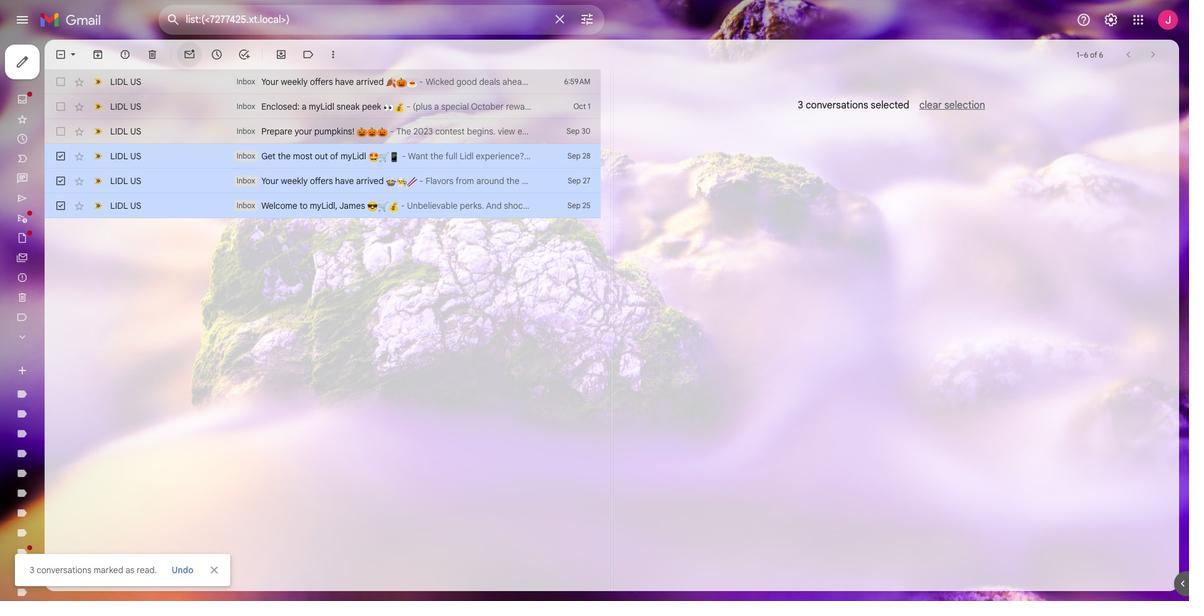 Task type: vqa. For each thing, say whether or not it's contained in the screenshot.
Main menu icon
yes



Task type: locate. For each thing, give the bounding box(es) containing it.
0 vertical spatial your weekly offers have arrived
[[261, 76, 386, 87]]

more image
[[327, 48, 340, 61]]

- down 👀 icon
[[388, 126, 397, 137]]

2 lidl from the top
[[110, 101, 128, 112]]

0 vertical spatial have
[[335, 76, 354, 87]]

3 lidl from the top
[[110, 126, 128, 137]]

1 vertical spatial 🛒 image
[[378, 201, 388, 212]]

1 your from the top
[[261, 76, 279, 87]]

1 horizontal spatial 🎃 image
[[397, 77, 407, 88]]

1 horizontal spatial 6
[[1100, 50, 1104, 59]]

6 row from the top
[[45, 193, 601, 218]]

5 us from the top
[[130, 175, 141, 187]]

2 your weekly offers have arrived from the top
[[261, 175, 386, 187]]

- down '👨‍🍳' image
[[399, 200, 407, 211]]

2 us from the top
[[130, 101, 141, 112]]

4 lidl us from the top
[[110, 151, 141, 162]]

4 row from the top
[[45, 144, 601, 169]]

sep left 30
[[567, 126, 580, 136]]

3 lidl us from the top
[[110, 126, 141, 137]]

3 for 3 conversations selected
[[798, 99, 804, 112]]

1 vertical spatial your
[[261, 175, 279, 187]]

2 lidl us from the top
[[110, 101, 141, 112]]

offers up enclosed: a mylidl sneak peek
[[310, 76, 333, 87]]

0 horizontal spatial of
[[330, 151, 339, 162]]

4 us from the top
[[130, 151, 141, 162]]

1 horizontal spatial 🎃 image
[[378, 127, 388, 137]]

3 inside main content
[[798, 99, 804, 112]]

alert
[[15, 29, 1170, 586]]

weekly up the a
[[281, 76, 308, 87]]

lidl us for get the most out of mylidl
[[110, 151, 141, 162]]

- right 🍂 icon
[[417, 76, 426, 87]]

of inside row
[[330, 151, 339, 162]]

clear
[[920, 99, 942, 112]]

1 horizontal spatial conversations
[[806, 99, 869, 112]]

0 horizontal spatial 3
[[30, 565, 34, 576]]

1 weekly from the top
[[281, 76, 308, 87]]

1 your weekly offers have arrived from the top
[[261, 76, 386, 87]]

us
[[130, 76, 141, 87], [130, 101, 141, 112], [130, 126, 141, 137], [130, 151, 141, 162], [130, 175, 141, 187], [130, 200, 141, 211]]

28
[[583, 151, 591, 161]]

5 inbox from the top
[[237, 176, 255, 185]]

navigation
[[0, 40, 149, 601]]

your weekly offers have arrived for 🍲 image
[[261, 175, 386, 187]]

💰 image
[[394, 102, 405, 113]]

🎃 image up 🤩 icon
[[367, 127, 378, 137]]

1 vertical spatial 3
[[30, 565, 34, 576]]

3 row from the top
[[45, 119, 601, 144]]

conversations left marked
[[37, 565, 91, 576]]

6 lidl from the top
[[110, 200, 128, 211]]

None search field
[[159, 5, 605, 35]]

sep left 25
[[568, 201, 581, 210]]

6 lidl us from the top
[[110, 200, 141, 211]]

2 offers from the top
[[310, 175, 333, 187]]

lidl for prepare your pumpkins!
[[110, 126, 128, 137]]

offers down out
[[310, 175, 333, 187]]

a
[[302, 101, 307, 112]]

3 conversations selected
[[798, 99, 910, 112]]

0 vertical spatial mylidl
[[309, 101, 335, 112]]

0 vertical spatial 🛒 image
[[379, 152, 389, 162]]

🍝 image
[[407, 77, 417, 88]]

sep for welcome to mylidl, james
[[568, 201, 581, 210]]

1 offers from the top
[[310, 76, 333, 87]]

6 us from the top
[[130, 200, 141, 211]]

0 vertical spatial your
[[261, 76, 279, 87]]

🍂 image
[[386, 77, 397, 88]]

1 vertical spatial have
[[335, 175, 354, 187]]

2 weekly from the top
[[281, 175, 308, 187]]

your
[[261, 76, 279, 87], [261, 175, 279, 187]]

pumpkins!
[[315, 126, 355, 137]]

your
[[295, 126, 312, 137]]

1 vertical spatial 🎃 image
[[367, 127, 378, 137]]

None checkbox
[[55, 48, 67, 61], [55, 76, 67, 88], [55, 125, 67, 138], [55, 200, 67, 212], [55, 48, 67, 61], [55, 76, 67, 88], [55, 125, 67, 138], [55, 200, 67, 212]]

1 vertical spatial of
[[330, 151, 339, 162]]

welcome to mylidl, james
[[261, 200, 368, 211]]

0 vertical spatial 🎃 image
[[397, 77, 407, 88]]

inbox
[[237, 77, 255, 86], [237, 102, 255, 111], [237, 126, 255, 136], [237, 151, 255, 161], [237, 176, 255, 185], [237, 201, 255, 210]]

1 vertical spatial offers
[[310, 175, 333, 187]]

6
[[1085, 50, 1089, 59], [1100, 50, 1104, 59]]

5 lidl us from the top
[[110, 175, 141, 187]]

sep left 28
[[568, 151, 581, 161]]

🎃 image down 👀 icon
[[378, 127, 388, 137]]

have for 🍂 icon
[[335, 76, 354, 87]]

🤩 image
[[369, 152, 379, 162]]

2 6 from the left
[[1100, 50, 1104, 59]]

of
[[1091, 50, 1098, 59], [330, 151, 339, 162]]

inbox for your weekly offers have arrived 🎃 icon
[[237, 77, 255, 86]]

1
[[1077, 50, 1080, 59], [588, 102, 591, 111]]

conversations for marked
[[37, 565, 91, 576]]

5 lidl from the top
[[110, 175, 128, 187]]

your weekly offers have arrived
[[261, 76, 386, 87], [261, 175, 386, 187]]

🛒 image for get the most out of mylidl
[[379, 152, 389, 162]]

0 horizontal spatial 1
[[588, 102, 591, 111]]

of right out
[[330, 151, 339, 162]]

search mail image
[[162, 9, 185, 31]]

lidl for welcome to mylidl, james
[[110, 200, 128, 211]]

3 inbox from the top
[[237, 126, 255, 136]]

0 horizontal spatial conversations
[[37, 565, 91, 576]]

0 vertical spatial arrived
[[356, 76, 384, 87]]

0 horizontal spatial 6
[[1085, 50, 1089, 59]]

1 have from the top
[[335, 76, 354, 87]]

snooze image
[[211, 48, 223, 61]]

offers
[[310, 76, 333, 87], [310, 175, 333, 187]]

report spam image
[[119, 48, 131, 61]]

get the most out of mylidl
[[261, 151, 369, 162]]

your weekly offers have arrived up 'mylidl,'
[[261, 175, 386, 187]]

3 for 3 conversations marked as read.
[[30, 565, 34, 576]]

your down the get
[[261, 175, 279, 187]]

1 inbox from the top
[[237, 77, 255, 86]]

🎃 image up 💰 image
[[397, 77, 407, 88]]

clear search image
[[548, 7, 573, 32]]

0 vertical spatial 1
[[1077, 50, 1080, 59]]

lidl
[[110, 76, 128, 87], [110, 101, 128, 112], [110, 126, 128, 137], [110, 151, 128, 162], [110, 175, 128, 187], [110, 200, 128, 211]]

mylidl left 🤩 icon
[[341, 151, 366, 162]]

your up enclosed:
[[261, 76, 279, 87]]

1 vertical spatial 1
[[588, 102, 591, 111]]

2 have from the top
[[335, 175, 354, 187]]

conversations
[[806, 99, 869, 112], [37, 565, 91, 576]]

arrived
[[356, 76, 384, 87], [356, 175, 384, 187]]

arrived left 🍲 image
[[356, 175, 384, 187]]

prepare
[[261, 126, 293, 137]]

🎃 image for prepare your pumpkins!
[[367, 127, 378, 137]]

us for enclosed:
[[130, 101, 141, 112]]

arrived left 🍂 icon
[[356, 76, 384, 87]]

0 vertical spatial conversations
[[806, 99, 869, 112]]

1 horizontal spatial 3
[[798, 99, 804, 112]]

your weekly offers have arrived up enclosed: a mylidl sneak peek
[[261, 76, 386, 87]]

prepare your pumpkins!
[[261, 126, 357, 137]]

offers for 🍲 image
[[310, 175, 333, 187]]

1 🎃 image from the left
[[357, 127, 367, 137]]

1 lidl from the top
[[110, 76, 128, 87]]

have for 🍲 image
[[335, 175, 354, 187]]

inbox for 💰 image
[[237, 102, 255, 111]]

0 vertical spatial of
[[1091, 50, 1098, 59]]

0 horizontal spatial 🎃 image
[[367, 127, 378, 137]]

1 vertical spatial weekly
[[281, 175, 308, 187]]

alert containing 3 conversations marked as read.
[[15, 29, 1170, 586]]

🛒 image down 🍲 image
[[378, 201, 388, 212]]

1 arrived from the top
[[356, 76, 384, 87]]

inbox for '👨‍🍳' image
[[237, 176, 255, 185]]

settings image
[[1104, 12, 1119, 27]]

3
[[798, 99, 804, 112], [30, 565, 34, 576]]

- for 🎃 icon associated with prepare your pumpkins!
[[388, 126, 397, 137]]

selection
[[945, 99, 986, 112]]

None checkbox
[[55, 100, 67, 113], [55, 150, 67, 162], [55, 175, 67, 187], [55, 100, 67, 113], [55, 150, 67, 162], [55, 175, 67, 187]]

25
[[583, 201, 591, 210]]

sep for get the most out of mylidl
[[568, 151, 581, 161]]

🎃 image down peek
[[357, 127, 367, 137]]

lidl us
[[110, 76, 141, 87], [110, 101, 141, 112], [110, 126, 141, 137], [110, 151, 141, 162], [110, 175, 141, 187], [110, 200, 141, 211]]

0 vertical spatial weekly
[[281, 76, 308, 87]]

1 right oct
[[588, 102, 591, 111]]

sep 30
[[567, 126, 591, 136]]

support image
[[1077, 12, 1092, 27]]

have
[[335, 76, 354, 87], [335, 175, 354, 187]]

1 down support 'icon'
[[1077, 50, 1080, 59]]

conversations inside main content
[[806, 99, 869, 112]]

🛒 image
[[379, 152, 389, 162], [378, 201, 388, 212]]

🎃 image
[[357, 127, 367, 137], [378, 127, 388, 137]]

of right –
[[1091, 50, 1098, 59]]

2 your from the top
[[261, 175, 279, 187]]

💰 image
[[388, 201, 399, 212]]

weekly down most
[[281, 175, 308, 187]]

us for welcome
[[130, 200, 141, 211]]

0 vertical spatial 3
[[798, 99, 804, 112]]

welcome
[[261, 200, 298, 211]]

sep 25
[[568, 201, 591, 210]]

3 us from the top
[[130, 126, 141, 137]]

have up the sneak
[[335, 76, 354, 87]]

main menu image
[[15, 12, 30, 27]]

6:59 am
[[565, 77, 591, 86]]

🎃 image
[[397, 77, 407, 88], [367, 127, 378, 137]]

1 vertical spatial arrived
[[356, 175, 384, 187]]

mylidl
[[309, 101, 335, 112], [341, 151, 366, 162]]

the
[[278, 151, 291, 162]]

6 down support 'icon'
[[1085, 50, 1089, 59]]

out
[[315, 151, 328, 162]]

- for your weekly offers have arrived 🎃 icon
[[417, 76, 426, 87]]

-
[[417, 76, 426, 87], [405, 101, 413, 112], [388, 126, 397, 137], [400, 151, 408, 162], [417, 175, 426, 187], [399, 200, 407, 211]]

- right '👨‍🍳' image
[[417, 175, 426, 187]]

1 horizontal spatial mylidl
[[341, 151, 366, 162]]

6 right –
[[1100, 50, 1104, 59]]

have up "james"
[[335, 175, 354, 187]]

main content
[[45, 40, 1180, 591]]

weekly
[[281, 76, 308, 87], [281, 175, 308, 187]]

your for 🍂 icon
[[261, 76, 279, 87]]

🛒 image up 🍲 image
[[379, 152, 389, 162]]

2 arrived from the top
[[356, 175, 384, 187]]

conversations left selected
[[806, 99, 869, 112]]

- up '👨‍🍳' image
[[400, 151, 408, 162]]

mylidl right the a
[[309, 101, 335, 112]]

sep
[[567, 126, 580, 136], [568, 151, 581, 161], [568, 176, 581, 185], [568, 201, 581, 210]]

4 lidl from the top
[[110, 151, 128, 162]]

1 vertical spatial conversations
[[37, 565, 91, 576]]

- right 👀 icon
[[405, 101, 413, 112]]

0 horizontal spatial 🎃 image
[[357, 127, 367, 137]]

row
[[45, 69, 601, 94], [45, 94, 601, 119], [45, 119, 601, 144], [45, 144, 601, 169], [45, 169, 601, 193], [45, 193, 601, 218]]

marked
[[94, 565, 123, 576]]

clear selection link
[[910, 99, 986, 112]]

1 vertical spatial your weekly offers have arrived
[[261, 175, 386, 187]]

0 vertical spatial offers
[[310, 76, 333, 87]]

oct
[[574, 102, 586, 111]]

–
[[1080, 50, 1085, 59]]

2 inbox from the top
[[237, 102, 255, 111]]

sep left 27
[[568, 176, 581, 185]]

30
[[582, 126, 591, 136]]



Task type: describe. For each thing, give the bounding box(es) containing it.
get
[[261, 151, 276, 162]]

😎 image
[[368, 201, 378, 212]]

us for get
[[130, 151, 141, 162]]

as
[[126, 565, 135, 576]]

2 🎃 image from the left
[[378, 127, 388, 137]]

lidl for enclosed: a mylidl sneak peek
[[110, 101, 128, 112]]

Search mail text field
[[186, 14, 545, 26]]

sneak
[[337, 101, 360, 112]]

move to inbox image
[[275, 48, 288, 61]]

us for prepare
[[130, 126, 141, 137]]

📱 image
[[389, 152, 400, 162]]

lidl for get the most out of mylidl
[[110, 151, 128, 162]]

4 inbox from the top
[[237, 151, 255, 161]]

advanced search options image
[[575, 7, 600, 32]]

weekly for 🍲 image
[[281, 175, 308, 187]]

delete image
[[146, 48, 159, 61]]

🍲 image
[[386, 177, 397, 187]]

1 horizontal spatial 1
[[1077, 50, 1080, 59]]

27
[[583, 176, 591, 185]]

gmail image
[[40, 7, 107, 32]]

james
[[340, 200, 365, 211]]

🎃 image for your weekly offers have arrived
[[397, 77, 407, 88]]

- for 🛒 icon for get the most out of mylidl
[[400, 151, 408, 162]]

lidl for your weekly offers have arrived
[[110, 175, 128, 187]]

oct 1
[[574, 102, 591, 111]]

sep 28
[[568, 151, 591, 161]]

- for '👨‍🍳' image
[[417, 175, 426, 187]]

labels image
[[302, 48, 315, 61]]

1 lidl us from the top
[[110, 76, 141, 87]]

1 us from the top
[[130, 76, 141, 87]]

peek
[[362, 101, 382, 112]]

read.
[[137, 565, 157, 576]]

archive image
[[92, 48, 104, 61]]

2 row from the top
[[45, 94, 601, 119]]

0 horizontal spatial mylidl
[[309, 101, 335, 112]]

lidl us for your weekly offers have arrived
[[110, 175, 141, 187]]

6 inbox from the top
[[237, 201, 255, 210]]

🥢 image
[[407, 177, 417, 187]]

main content containing 3 conversations selected
[[45, 40, 1180, 591]]

conversations for selected
[[806, 99, 869, 112]]

add to tasks image
[[238, 48, 250, 61]]

3 conversations marked as read.
[[30, 565, 157, 576]]

weekly for 🍂 icon
[[281, 76, 308, 87]]

- for 💰 image
[[405, 101, 413, 112]]

- for 🛒 icon related to welcome to mylidl, james
[[399, 200, 407, 211]]

your weekly offers have arrived for 🍂 icon
[[261, 76, 386, 87]]

offers for 🍂 icon
[[310, 76, 333, 87]]

1 row from the top
[[45, 69, 601, 94]]

1 vertical spatial mylidl
[[341, 151, 366, 162]]

1 – 6 of 6
[[1077, 50, 1104, 59]]

mylidl,
[[310, 200, 338, 211]]

lidl us for prepare your pumpkins!
[[110, 126, 141, 137]]

your for 🍲 image
[[261, 175, 279, 187]]

inbox for 🎃 icon associated with prepare your pumpkins!
[[237, 126, 255, 136]]

arrived for 🍂 icon
[[356, 76, 384, 87]]

selected
[[871, 99, 910, 112]]

clear selection
[[920, 99, 986, 112]]

sep 27
[[568, 176, 591, 185]]

undo link
[[167, 559, 199, 581]]

us for your
[[130, 175, 141, 187]]

to
[[300, 200, 308, 211]]

🛒 image for welcome to mylidl, james
[[378, 201, 388, 212]]

5 row from the top
[[45, 169, 601, 193]]

1 6 from the left
[[1085, 50, 1089, 59]]

enclosed: a mylidl sneak peek
[[261, 101, 384, 112]]

most
[[293, 151, 313, 162]]

arrived for 🍲 image
[[356, 175, 384, 187]]

sep for your weekly offers have arrived
[[568, 176, 581, 185]]

lidl us for enclosed: a mylidl sneak peek
[[110, 101, 141, 112]]

👀 image
[[384, 102, 394, 113]]

👨‍🍳 image
[[397, 177, 407, 187]]

1 horizontal spatial of
[[1091, 50, 1098, 59]]

lidl us for welcome to mylidl, james
[[110, 200, 141, 211]]

undo
[[172, 565, 194, 576]]

enclosed:
[[261, 101, 300, 112]]



